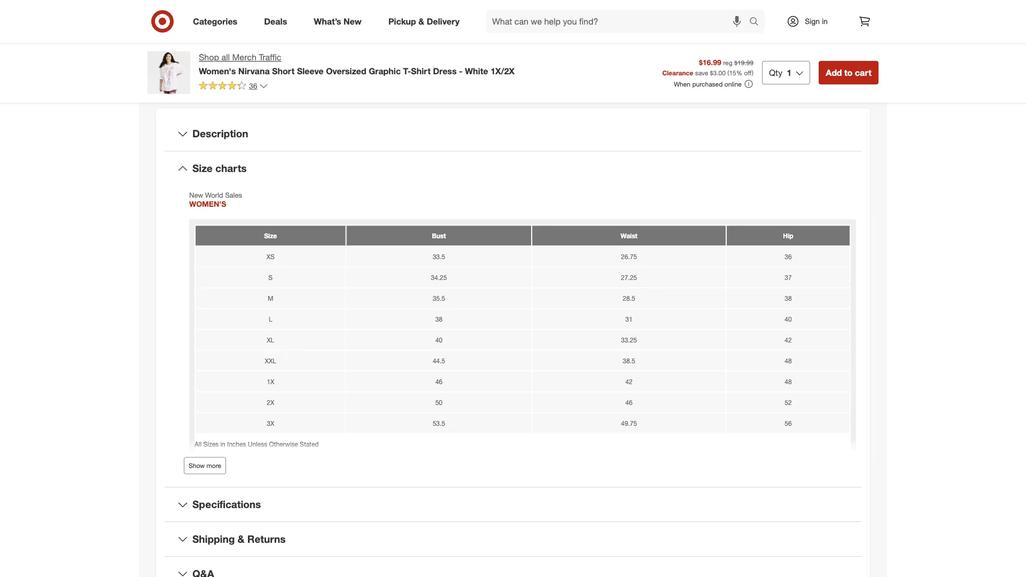 Task type: vqa. For each thing, say whether or not it's contained in the screenshot.
traffic
yes



Task type: describe. For each thing, give the bounding box(es) containing it.
description
[[192, 128, 248, 140]]

sign in link
[[778, 10, 845, 33]]

women's
[[199, 66, 236, 76]]

image gallery element
[[148, 0, 500, 59]]

size charts button
[[165, 152, 862, 186]]

shop all merch traffic women's nirvana short sleeve oversized graphic t-shirt dress - white 1x/2x
[[199, 52, 515, 76]]

pickup & delivery link
[[379, 10, 473, 33]]

images
[[333, 42, 361, 52]]

shirt
[[411, 66, 431, 76]]

search
[[745, 17, 770, 28]]

what's new link
[[305, 10, 375, 33]]

add to cart button
[[819, 61, 879, 84]]

image of women's nirvana short sleeve oversized graphic t-shirt dress - white 1x/2x image
[[148, 51, 190, 94]]

charts
[[215, 162, 247, 175]]

oversized
[[326, 66, 366, 76]]

more for show more
[[207, 462, 221, 470]]

all
[[222, 52, 230, 63]]

shipping & returns button
[[165, 522, 862, 557]]

advertisement region
[[526, 0, 879, 38]]

specifications button
[[165, 488, 862, 522]]

pickup & delivery
[[388, 16, 460, 27]]

specifications
[[192, 499, 261, 511]]

)
[[752, 69, 754, 77]]

online
[[725, 80, 742, 88]]

reg
[[723, 59, 733, 67]]

3.00
[[713, 69, 726, 77]]

What can we help you find? suggestions appear below search field
[[486, 10, 752, 33]]

save
[[695, 69, 708, 77]]

pickup
[[388, 16, 416, 27]]

show for show more images
[[287, 42, 309, 52]]

what's
[[314, 16, 341, 27]]

photo from @livinlifewithbritt, 4 of 9 image
[[148, 0, 320, 27]]

qty 1
[[769, 67, 792, 78]]

in
[[822, 17, 828, 26]]

sign in
[[805, 17, 828, 26]]

graphic
[[369, 66, 401, 76]]

$
[[710, 69, 713, 77]]

15
[[729, 69, 737, 77]]

white
[[465, 66, 488, 76]]

add to cart
[[826, 67, 872, 78]]

show more images
[[287, 42, 361, 52]]

@livinlifewithbritt
[[165, 1, 217, 9]]

deals link
[[255, 10, 301, 33]]

categories link
[[184, 10, 251, 33]]

when purchased online
[[674, 80, 742, 88]]

t-
[[403, 66, 411, 76]]

1
[[787, 67, 792, 78]]

search button
[[745, 10, 770, 35]]

$16.99
[[699, 58, 722, 67]]

show for show more
[[189, 462, 205, 470]]

$16.99 reg $19.99 clearance save $ 3.00 ( 15 % off )
[[662, 58, 754, 77]]

shop
[[199, 52, 219, 63]]

to
[[845, 67, 853, 78]]

1x/2x
[[491, 66, 515, 76]]



Task type: locate. For each thing, give the bounding box(es) containing it.
traffic
[[259, 52, 281, 63]]

0 horizontal spatial show
[[189, 462, 205, 470]]

show more button
[[184, 457, 226, 474]]

0 vertical spatial &
[[419, 16, 424, 27]]

purchased
[[693, 80, 723, 88]]

more up specifications
[[207, 462, 221, 470]]

$19.99
[[735, 59, 754, 67]]

show inside image gallery element
[[287, 42, 309, 52]]

size charts
[[192, 162, 247, 175]]

more
[[311, 42, 331, 52], [207, 462, 221, 470]]

show more
[[189, 462, 221, 470]]

sign
[[805, 17, 820, 26]]

more left images on the top of the page
[[311, 42, 331, 52]]

more for show more images
[[311, 42, 331, 52]]

what's new
[[314, 16, 362, 27]]

36
[[249, 81, 257, 91]]

& for pickup
[[419, 16, 424, 27]]

add
[[826, 67, 842, 78]]

(
[[728, 69, 729, 77]]

off
[[744, 69, 752, 77]]

size
[[192, 162, 213, 175]]

36 link
[[199, 81, 268, 93]]

cart
[[855, 67, 872, 78]]

when
[[674, 80, 691, 88]]

1 vertical spatial show
[[189, 462, 205, 470]]

& inside shipping & returns dropdown button
[[238, 533, 245, 545]]

0 horizontal spatial &
[[238, 533, 245, 545]]

show up sleeve
[[287, 42, 309, 52]]

& left returns
[[238, 533, 245, 545]]

%
[[737, 69, 743, 77]]

nirvana
[[238, 66, 270, 76]]

0 horizontal spatial more
[[207, 462, 221, 470]]

show more images button
[[280, 35, 368, 59]]

sponsored
[[847, 39, 879, 48]]

-
[[459, 66, 463, 76]]

show up specifications
[[189, 462, 205, 470]]

0 vertical spatial show
[[287, 42, 309, 52]]

&
[[419, 16, 424, 27], [238, 533, 245, 545]]

returns
[[247, 533, 286, 545]]

1 vertical spatial &
[[238, 533, 245, 545]]

short
[[272, 66, 295, 76]]

1 horizontal spatial more
[[311, 42, 331, 52]]

dress
[[433, 66, 457, 76]]

shipping & returns
[[192, 533, 286, 545]]

merch
[[232, 52, 257, 63]]

& right the pickup at the top of the page
[[419, 16, 424, 27]]

1 vertical spatial more
[[207, 462, 221, 470]]

0 vertical spatial more
[[311, 42, 331, 52]]

more inside image gallery element
[[311, 42, 331, 52]]

qty
[[769, 67, 783, 78]]

photo from @j_daniela4, 5 of 9 image
[[328, 0, 500, 27]]

deals
[[264, 16, 287, 27]]

1 horizontal spatial &
[[419, 16, 424, 27]]

show
[[287, 42, 309, 52], [189, 462, 205, 470]]

& inside the pickup & delivery link
[[419, 16, 424, 27]]

description button
[[165, 117, 862, 151]]

delivery
[[427, 16, 460, 27]]

shipping
[[192, 533, 235, 545]]

& for shipping
[[238, 533, 245, 545]]

1 horizontal spatial show
[[287, 42, 309, 52]]

clearance
[[662, 69, 694, 77]]

categories
[[193, 16, 237, 27]]

sleeve
[[297, 66, 324, 76]]

new
[[344, 16, 362, 27]]



